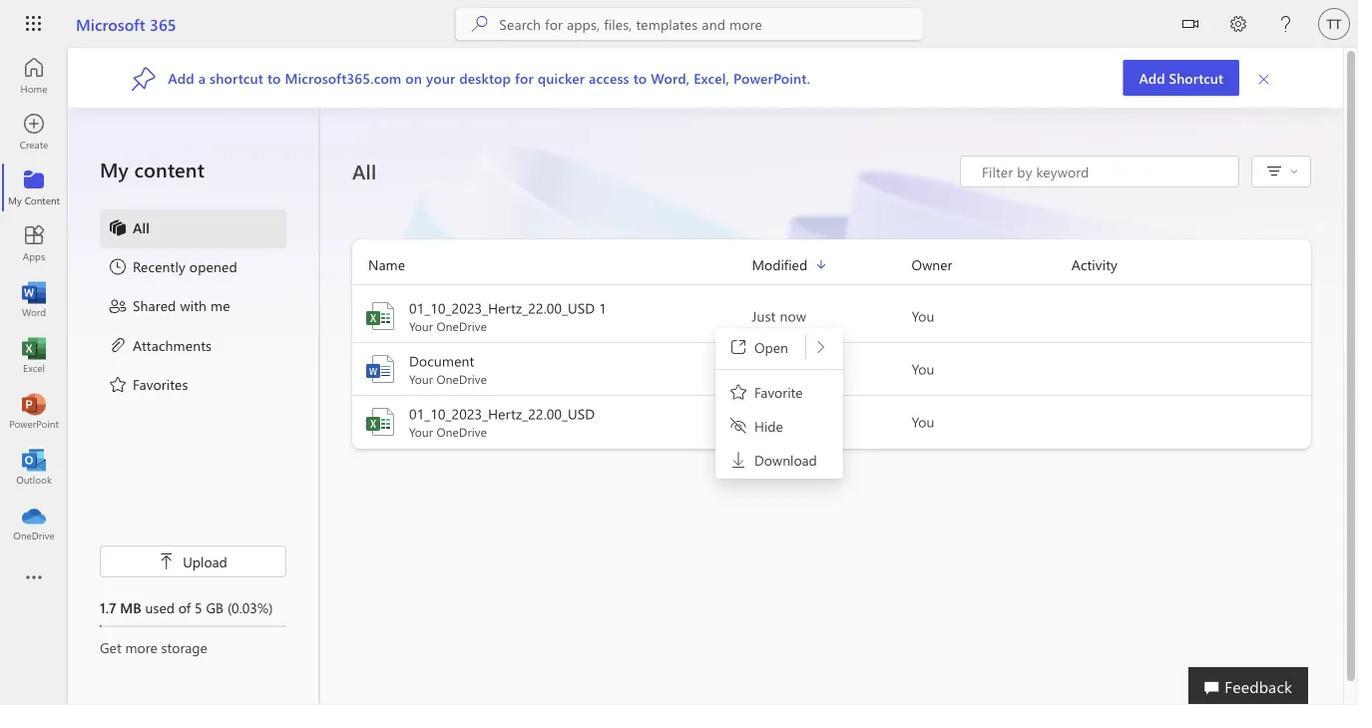 Task type: vqa. For each thing, say whether or not it's contained in the screenshot.
Activity, Column 4 of 4 Column Header
yes



Task type: describe. For each thing, give the bounding box(es) containing it.
name 01_10_2023_hertz_22.00_usd cell
[[352, 404, 752, 440]]

2 for 01_10_2023_hertz_22.00_usd
[[782, 413, 789, 431]]

more
[[125, 638, 157, 657]]

2 for document
[[782, 360, 789, 378]]


[[1183, 16, 1199, 32]]

activity
[[1072, 255, 1118, 274]]

open menu item
[[719, 331, 805, 363]]

a
[[198, 69, 206, 87]]

your for document
[[409, 371, 433, 387]]

excel,
[[694, 69, 730, 87]]

desktop
[[459, 69, 511, 87]]

owner
[[912, 255, 952, 274]]

my content
[[100, 156, 205, 183]]

apps image
[[24, 234, 44, 253]]

shared
[[133, 296, 176, 315]]

Filter by keyword text field
[[980, 162, 1229, 182]]

word,
[[651, 69, 690, 87]]

name button
[[352, 253, 752, 276]]

word image inside name document cell
[[364, 353, 396, 385]]

 button
[[1258, 158, 1304, 186]]

01_10_2023_hertz_22.00_usd 1 your onedrive
[[409, 299, 607, 334]]

home image
[[24, 66, 44, 86]]

nov 2 for document
[[752, 360, 789, 378]]

my
[[100, 156, 129, 183]]

add a shortcut to microsoft365.com on your desktop for quicker access to word, excel, powerpoint.
[[168, 69, 810, 87]]

favorite menu item
[[719, 376, 840, 408]]

you for 01_10_2023_hertz_22.00_usd
[[912, 413, 935, 431]]

365
[[150, 13, 176, 34]]

microsoft365.com
[[285, 69, 402, 87]]

1
[[599, 299, 607, 317]]

activity, column 4 of 4 column header
[[1072, 253, 1311, 276]]

all element
[[108, 218, 150, 241]]

1 to from the left
[[267, 69, 281, 87]]

name 01_10_2023_hertz_22.00_usd 1 cell
[[352, 298, 752, 334]]

download
[[754, 451, 817, 469]]

open group
[[719, 331, 840, 363]]

displaying 3 out of 3 files. status
[[960, 156, 1240, 188]]

open
[[754, 338, 788, 356]]

shortcut
[[210, 69, 263, 87]]

excel image for 01_10_2023_hertz_22.00_usd
[[364, 406, 396, 438]]

view more apps image
[[24, 569, 44, 589]]

used
[[145, 598, 175, 617]]

quicker
[[538, 69, 585, 87]]

add for add shortcut
[[1139, 68, 1165, 87]]

favorite
[[754, 383, 803, 401]]

excel image for 01_10_2023_hertz_22.00_usd 1
[[364, 300, 396, 332]]

upload
[[183, 552, 227, 571]]

 button
[[1167, 0, 1215, 51]]

1.7 mb used of 5 gb (0.03%)
[[100, 598, 273, 617]]

onedrive inside the 01_10_2023_hertz_22.00_usd 1 your onedrive
[[437, 318, 487, 334]]

add shortcut
[[1139, 68, 1224, 87]]

onedrive for document
[[437, 371, 487, 387]]

onedrive image
[[24, 513, 44, 533]]

document
[[409, 352, 474, 370]]

excel image
[[24, 345, 44, 365]]

 upload
[[159, 552, 227, 571]]

me
[[211, 296, 230, 315]]

storage
[[161, 638, 208, 657]]

just now
[[752, 307, 806, 325]]

document your onedrive
[[409, 352, 487, 387]]

powerpoint image
[[24, 401, 44, 421]]


[[159, 554, 175, 570]]

my content left pane navigation navigation
[[68, 108, 319, 706]]

modified
[[752, 255, 808, 274]]

1.7
[[100, 598, 116, 617]]

dismiss this dialog image
[[1257, 69, 1271, 87]]

menu containing open
[[719, 331, 840, 476]]

just
[[752, 307, 776, 325]]



Task type: locate. For each thing, give the bounding box(es) containing it.
2 vertical spatial your
[[409, 424, 433, 440]]

for
[[515, 69, 534, 87]]

None search field
[[455, 8, 922, 40]]

nov
[[752, 360, 778, 378], [752, 413, 778, 431]]

mb
[[120, 598, 141, 617]]

0 vertical spatial excel image
[[364, 300, 396, 332]]

powerpoint.
[[734, 69, 810, 87]]

menu
[[100, 210, 286, 405], [719, 331, 840, 476]]

2 01_10_2023_hertz_22.00_usd from the top
[[409, 405, 595, 423]]

recently opened element
[[108, 257, 237, 280]]

gb
[[206, 598, 224, 617]]

1 vertical spatial your
[[409, 371, 433, 387]]

row
[[352, 253, 1311, 285]]

01_10_2023_hertz_22.00_usd down name button
[[409, 299, 595, 317]]

to right shortcut
[[267, 69, 281, 87]]

0 vertical spatial your
[[409, 318, 433, 334]]

0 horizontal spatial word image
[[24, 289, 44, 309]]

1 vertical spatial all
[[133, 218, 150, 237]]

access
[[589, 69, 630, 87]]

menu inside my content left pane navigation "navigation"
[[100, 210, 286, 405]]

create image
[[24, 122, 44, 142]]

2 your from the top
[[409, 371, 433, 387]]

2 onedrive from the top
[[437, 371, 487, 387]]

onedrive down document
[[437, 371, 487, 387]]

01_10_2023_hertz_22.00_usd for your
[[409, 405, 595, 423]]

2 add from the left
[[168, 69, 194, 87]]

0 horizontal spatial all
[[133, 218, 150, 237]]

1 vertical spatial word image
[[364, 353, 396, 385]]

nov for document
[[752, 360, 778, 378]]

nov 2 down favorite menu item
[[752, 413, 789, 431]]

1 nov from the top
[[752, 360, 778, 378]]

1 add from the left
[[1139, 68, 1165, 87]]

microsoft 365 banner
[[0, 0, 1358, 51]]

your for 01_10_2023_hertz_22.00_usd
[[409, 424, 433, 440]]

1 01_10_2023_hertz_22.00_usd from the top
[[409, 299, 595, 317]]

your down document your onedrive
[[409, 424, 433, 440]]

2 you from the top
[[912, 360, 935, 378]]

word image up excel icon
[[24, 289, 44, 309]]

0 horizontal spatial add
[[168, 69, 194, 87]]

1 vertical spatial 2
[[782, 413, 789, 431]]

outlook image
[[24, 457, 44, 477]]

modified button
[[752, 253, 912, 276]]

you for document
[[912, 360, 935, 378]]

1 horizontal spatial to
[[633, 69, 647, 87]]

on
[[406, 69, 422, 87]]

excel image inside name 01_10_2023_hertz_22.00_usd 1 cell
[[364, 300, 396, 332]]

0 vertical spatial onedrive
[[437, 318, 487, 334]]

your inside document your onedrive
[[409, 371, 433, 387]]

row containing name
[[352, 253, 1311, 285]]

get more storage button
[[100, 638, 286, 658]]

2
[[782, 360, 789, 378], [782, 413, 789, 431]]

tt
[[1327, 16, 1342, 31]]

recently
[[133, 257, 186, 276]]

hide menu item
[[719, 410, 840, 442]]

nov for 01_10_2023_hertz_22.00_usd
[[752, 413, 778, 431]]

now
[[780, 307, 806, 325]]

3 onedrive from the top
[[437, 424, 487, 440]]

with
[[180, 296, 207, 315]]

nov 2
[[752, 360, 789, 378], [752, 413, 789, 431]]

tt button
[[1310, 0, 1358, 48]]

add inside button
[[1139, 68, 1165, 87]]

a2hs image
[[132, 65, 156, 91]]

your
[[409, 318, 433, 334], [409, 371, 433, 387], [409, 424, 433, 440]]

my content image
[[24, 178, 44, 198]]

1 vertical spatial you
[[912, 360, 935, 378]]

2 2 from the top
[[782, 413, 789, 431]]

0 horizontal spatial menu
[[100, 210, 286, 405]]

1 vertical spatial onedrive
[[437, 371, 487, 387]]

0 vertical spatial nov
[[752, 360, 778, 378]]

your down document
[[409, 371, 433, 387]]

microsoft 365
[[76, 13, 176, 34]]

2 vertical spatial you
[[912, 413, 935, 431]]

all inside my content left pane navigation "navigation"
[[133, 218, 150, 237]]

01_10_2023_hertz_22.00_usd for 1
[[409, 299, 595, 317]]

word image
[[24, 289, 44, 309], [364, 353, 396, 385]]

add left a
[[168, 69, 194, 87]]

content
[[134, 156, 205, 183]]

1 2 from the top
[[782, 360, 789, 378]]

none search field inside microsoft 365 "banner"
[[455, 8, 922, 40]]

feedback
[[1225, 676, 1292, 697]]

2 nov 2 from the top
[[752, 413, 789, 431]]

add for add a shortcut to microsoft365.com on your desktop for quicker access to word, excel, powerpoint.
[[168, 69, 194, 87]]

get more storage
[[100, 638, 208, 657]]

all
[[352, 158, 376, 185], [133, 218, 150, 237]]

recently opened
[[133, 257, 237, 276]]

1 horizontal spatial all
[[352, 158, 376, 185]]

favorites element
[[108, 374, 188, 398]]

0 horizontal spatial to
[[267, 69, 281, 87]]

2 to from the left
[[633, 69, 647, 87]]

1 onedrive from the top
[[437, 318, 487, 334]]

excel image inside name 01_10_2023_hertz_22.00_usd cell
[[364, 406, 396, 438]]

onedrive up document
[[437, 318, 487, 334]]

opened
[[189, 257, 237, 276]]

excel image
[[364, 300, 396, 332], [364, 406, 396, 438]]

download menu item
[[719, 444, 840, 476]]

2 up favorite
[[782, 360, 789, 378]]

3 your from the top
[[409, 424, 433, 440]]

menu containing all
[[100, 210, 286, 405]]

Search box. Suggestions appear as you type. search field
[[499, 8, 922, 40]]

attachments element
[[108, 335, 212, 359]]

nov down favorite
[[752, 413, 778, 431]]

attachments
[[133, 336, 212, 354]]

your inside 01_10_2023_hertz_22.00_usd your onedrive
[[409, 424, 433, 440]]

nov down the open in the right of the page
[[752, 360, 778, 378]]

5
[[195, 598, 202, 617]]

2 nov from the top
[[752, 413, 778, 431]]

add
[[1139, 68, 1165, 87], [168, 69, 194, 87]]

1 nov 2 from the top
[[752, 360, 789, 378]]

to
[[267, 69, 281, 87], [633, 69, 647, 87]]

2 down favorite menu item
[[782, 413, 789, 431]]

microsoft
[[76, 13, 145, 34]]

all up recently
[[133, 218, 150, 237]]

1 excel image from the top
[[364, 300, 396, 332]]

01_10_2023_hertz_22.00_usd inside the 01_10_2023_hertz_22.00_usd 1 your onedrive
[[409, 299, 595, 317]]

you
[[912, 307, 935, 325], [912, 360, 935, 378], [912, 413, 935, 431]]

1 your from the top
[[409, 318, 433, 334]]

your up document
[[409, 318, 433, 334]]

2 excel image from the top
[[364, 406, 396, 438]]

1 horizontal spatial word image
[[364, 353, 396, 385]]

onedrive
[[437, 318, 487, 334], [437, 371, 487, 387], [437, 424, 487, 440]]

onedrive for 01_10_2023_hertz_22.00_usd
[[437, 424, 487, 440]]

onedrive inside document your onedrive
[[437, 371, 487, 387]]

1 vertical spatial 01_10_2023_hertz_22.00_usd
[[409, 405, 595, 423]]

to left the word,
[[633, 69, 647, 87]]

owner button
[[912, 253, 1072, 276]]

name document cell
[[352, 351, 752, 387]]

shortcut
[[1169, 68, 1224, 87]]

hide
[[754, 417, 783, 435]]

you for 01_10_2023_hertz_22.00_usd 1
[[912, 307, 935, 325]]

add shortcut button
[[1123, 60, 1240, 96]]

your inside the 01_10_2023_hertz_22.00_usd 1 your onedrive
[[409, 318, 433, 334]]

shared with me
[[133, 296, 230, 315]]

of
[[179, 598, 191, 617]]

1 vertical spatial nov
[[752, 413, 778, 431]]

3 you from the top
[[912, 413, 935, 431]]

1 vertical spatial excel image
[[364, 406, 396, 438]]

nov 2 for 01_10_2023_hertz_22.00_usd
[[752, 413, 789, 431]]

0 vertical spatial word image
[[24, 289, 44, 309]]

word image left document
[[364, 353, 396, 385]]

add left shortcut
[[1139, 68, 1165, 87]]


[[1290, 168, 1298, 176]]

onedrive down document your onedrive
[[437, 424, 487, 440]]

feedback button
[[1189, 668, 1308, 706]]

0 vertical spatial 2
[[782, 360, 789, 378]]

0 vertical spatial 01_10_2023_hertz_22.00_usd
[[409, 299, 595, 317]]

name
[[368, 255, 405, 274]]

your
[[426, 69, 455, 87]]

(0.03%)
[[227, 598, 273, 617]]

01_10_2023_hertz_22.00_usd your onedrive
[[409, 405, 595, 440]]

1 horizontal spatial add
[[1139, 68, 1165, 87]]

all down microsoft365.com
[[352, 158, 376, 185]]

01_10_2023_hertz_22.00_usd
[[409, 299, 595, 317], [409, 405, 595, 423]]

1 horizontal spatial menu
[[719, 331, 840, 476]]

shared with me element
[[108, 296, 230, 320]]

1 you from the top
[[912, 307, 935, 325]]

0 vertical spatial you
[[912, 307, 935, 325]]

0 vertical spatial all
[[352, 158, 376, 185]]

navigation
[[0, 48, 68, 551]]

onedrive inside 01_10_2023_hertz_22.00_usd your onedrive
[[437, 424, 487, 440]]

0 vertical spatial nov 2
[[752, 360, 789, 378]]

nov 2 down the open in the right of the page
[[752, 360, 789, 378]]

favorites
[[133, 375, 188, 393]]

2 vertical spatial onedrive
[[437, 424, 487, 440]]

01_10_2023_hertz_22.00_usd down name document cell
[[409, 405, 595, 423]]

get
[[100, 638, 121, 657]]

1 vertical spatial nov 2
[[752, 413, 789, 431]]

01_10_2023_hertz_22.00_usd inside cell
[[409, 405, 595, 423]]



